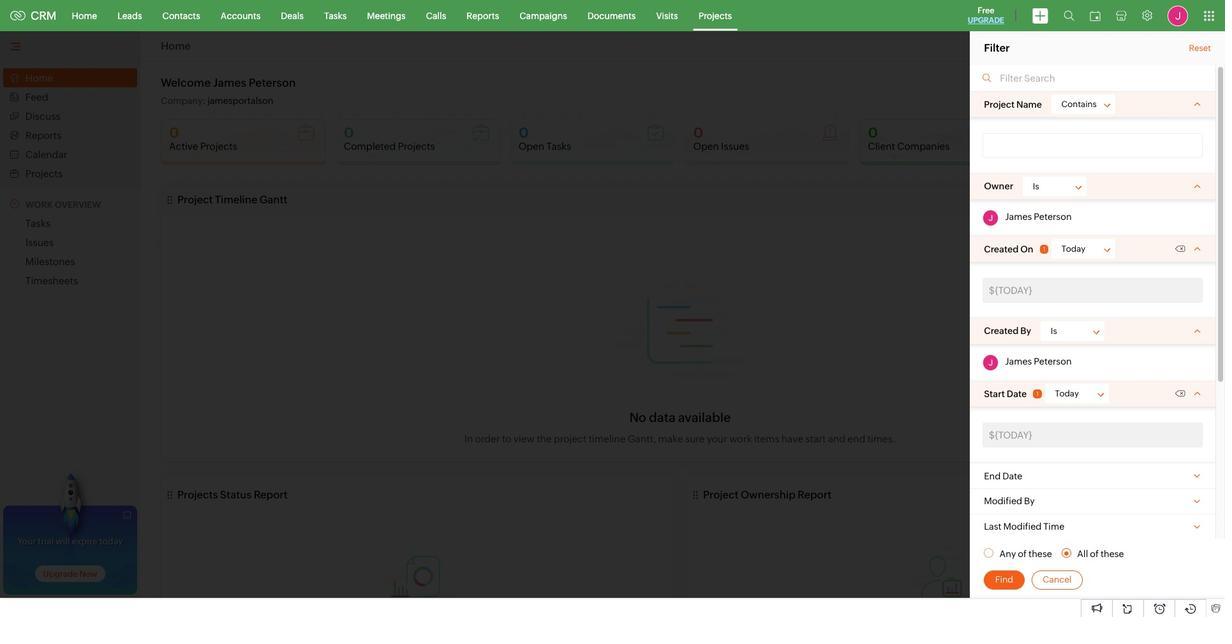 Task type: vqa. For each thing, say whether or not it's contained in the screenshot.
TASKS link
yes



Task type: locate. For each thing, give the bounding box(es) containing it.
calls
[[426, 11, 446, 21]]

leads
[[118, 11, 142, 21]]

search element
[[1056, 0, 1082, 31]]

reports
[[467, 11, 499, 21]]

tasks
[[324, 11, 347, 21]]

search image
[[1064, 10, 1075, 21]]

visits
[[656, 11, 678, 21]]

free upgrade
[[968, 6, 1004, 25]]

deals link
[[271, 0, 314, 31]]

deals
[[281, 11, 304, 21]]

accounts
[[221, 11, 261, 21]]

create menu image
[[1032, 8, 1048, 23]]

meetings
[[367, 11, 406, 21]]

projects link
[[688, 0, 742, 31]]

contacts
[[162, 11, 200, 21]]

leads link
[[107, 0, 152, 31]]

crm
[[31, 9, 57, 22]]

campaigns link
[[509, 0, 577, 31]]

calendar image
[[1090, 11, 1101, 21]]

free
[[978, 6, 995, 15]]

create menu element
[[1025, 0, 1056, 31]]



Task type: describe. For each thing, give the bounding box(es) containing it.
reports link
[[456, 0, 509, 31]]

visits link
[[646, 0, 688, 31]]

documents
[[588, 11, 636, 21]]

campaigns
[[520, 11, 567, 21]]

home
[[72, 11, 97, 21]]

tasks link
[[314, 0, 357, 31]]

calls link
[[416, 0, 456, 31]]

projects
[[699, 11, 732, 21]]

crm link
[[10, 9, 57, 22]]

meetings link
[[357, 0, 416, 31]]

contacts link
[[152, 0, 210, 31]]

accounts link
[[210, 0, 271, 31]]

profile element
[[1160, 0, 1196, 31]]

profile image
[[1168, 5, 1188, 26]]

documents link
[[577, 0, 646, 31]]

home link
[[62, 0, 107, 31]]

upgrade
[[968, 16, 1004, 25]]



